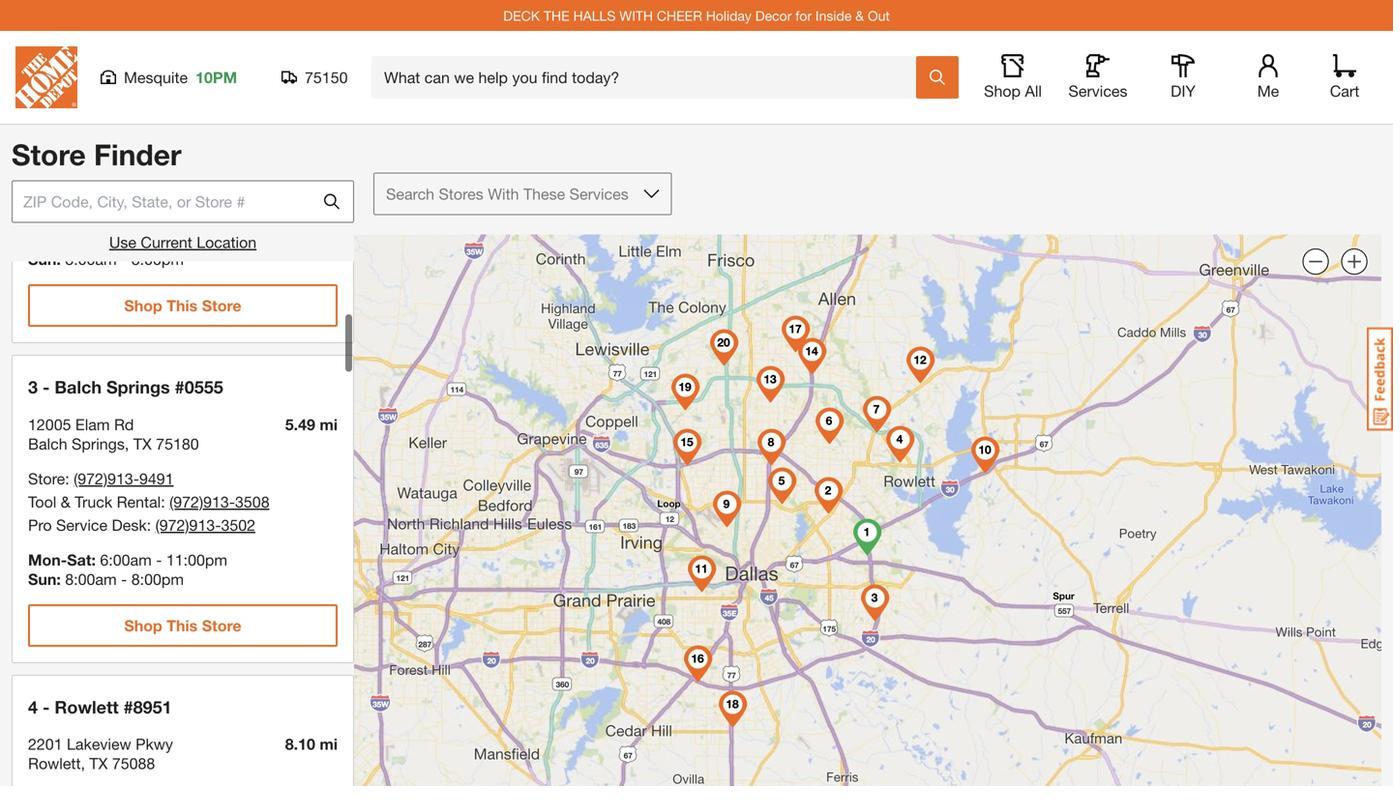 Task type: vqa. For each thing, say whether or not it's contained in the screenshot.
'(972)913-3508' 'link'
yes



Task type: locate. For each thing, give the bounding box(es) containing it.
this down 11:00pm on the bottom left of page
[[167, 617, 198, 635]]

1 vertical spatial 8:00am
[[65, 570, 117, 589]]

12005
[[28, 415, 71, 434]]

: down the 9491 on the left of page
[[161, 493, 165, 511]]

8:00pm inside mon-sat: 6:00am - 11:00pm sun: 8:00am - 8:00pm
[[131, 570, 184, 589]]

use current location
[[109, 233, 257, 252]]

# up lakeview
[[124, 697, 133, 718]]

shop left all
[[984, 82, 1021, 100]]

balch down 12005
[[28, 435, 67, 453]]

sun: left use
[[28, 250, 61, 269]]

1 vertical spatial mi
[[320, 736, 338, 754]]

0 horizontal spatial tx
[[89, 755, 108, 773]]

0 vertical spatial sun:
[[28, 250, 61, 269]]

1 mi from the top
[[320, 415, 338, 434]]

0 vertical spatial 8:00am
[[65, 250, 117, 269]]

all
[[1025, 82, 1042, 100]]

shop this store down use current location button
[[124, 297, 242, 315]]

shop this store button down use current location button
[[28, 285, 338, 327]]

lakeview
[[67, 736, 131, 754]]

75150
[[305, 68, 348, 87]]

store
[[12, 137, 86, 172], [202, 297, 242, 315], [28, 470, 65, 488], [202, 617, 242, 635]]

0 vertical spatial :
[[65, 470, 69, 488]]

mi
[[320, 415, 338, 434], [320, 736, 338, 754]]

mesquite 10pm
[[124, 68, 237, 87]]

8:00am
[[65, 250, 117, 269], [65, 570, 117, 589]]

8:00pm
[[131, 250, 184, 269], [131, 570, 184, 589]]

0 vertical spatial ,
[[125, 435, 129, 453]]

mi right 5.49
[[320, 415, 338, 434]]

, down rd
[[125, 435, 129, 453]]

2 sun: from the top
[[28, 570, 61, 589]]

4
[[28, 697, 38, 718]]

shop this store
[[124, 297, 242, 315], [124, 617, 242, 635]]

8:00am inside mon-sat: 6:00am - 11:00pm sun: 8:00am - 8:00pm
[[65, 570, 117, 589]]

2 mi from the top
[[320, 736, 338, 754]]

sun: inside mon-sat: 6:00am - 11:00pm sun: 8:00am - 8:00pm
[[28, 570, 61, 589]]

0 horizontal spatial ,
[[81, 755, 85, 773]]

rental
[[117, 493, 161, 511]]

0 vertical spatial services
[[1069, 82, 1128, 100]]

this
[[167, 297, 198, 315], [167, 617, 198, 635]]

rowlett
[[55, 697, 119, 718], [28, 755, 81, 773]]

1 vertical spatial services
[[570, 185, 629, 203]]

shop all
[[984, 82, 1042, 100]]

0 vertical spatial &
[[856, 8, 864, 23]]

#
[[175, 377, 185, 398], [124, 697, 133, 718]]

1 horizontal spatial ,
[[125, 435, 129, 453]]

services button
[[1067, 54, 1129, 101]]

these
[[524, 185, 565, 203]]

sun: 8:00am - 8:00pm
[[28, 250, 184, 269]]

75150 button
[[282, 68, 348, 87]]

(972)913- up truck
[[74, 470, 139, 488]]

springs down elam
[[72, 435, 125, 453]]

-
[[121, 250, 127, 269], [43, 377, 50, 398], [156, 551, 162, 569], [121, 570, 127, 589], [43, 697, 50, 718]]

1 horizontal spatial &
[[856, 8, 864, 23]]

sun: down mon-
[[28, 570, 61, 589]]

balch up elam
[[55, 377, 102, 398]]

shop down sun: 8:00am - 8:00pm
[[124, 297, 162, 315]]

1 vertical spatial sun:
[[28, 570, 61, 589]]

0 vertical spatial #
[[175, 377, 185, 398]]

location
[[197, 233, 257, 252]]

0 vertical spatial this
[[167, 297, 198, 315]]

,
[[125, 435, 129, 453], [81, 755, 85, 773]]

, inside 2201 lakeview pkwy rowlett , tx 75088
[[81, 755, 85, 773]]

springs up rd
[[106, 377, 170, 398]]

: down rental
[[147, 516, 151, 534]]

shop all button
[[982, 54, 1044, 101]]

me
[[1258, 82, 1280, 100]]

services right all
[[1069, 82, 1128, 100]]

1 vertical spatial 8:00pm
[[131, 570, 184, 589]]

tx down lakeview
[[89, 755, 108, 773]]

shop this store down 11:00pm on the bottom left of page
[[124, 617, 242, 635]]

inside
[[816, 8, 852, 23]]

this down "use current location"
[[167, 297, 198, 315]]

1 horizontal spatial :
[[147, 516, 151, 534]]

2 vertical spatial shop
[[124, 617, 162, 635]]

tool
[[28, 493, 56, 511]]

0 vertical spatial shop
[[984, 82, 1021, 100]]

2 8:00pm from the top
[[131, 570, 184, 589]]

deck
[[503, 8, 540, 23]]

for
[[796, 8, 812, 23]]

truck
[[75, 493, 112, 511]]

2 8:00am from the top
[[65, 570, 117, 589]]

8.10 mi
[[285, 736, 338, 754]]

3
[[28, 377, 38, 398]]

(972)913-3502 link
[[155, 516, 256, 534]]

1 vertical spatial springs
[[72, 435, 125, 453]]

0 horizontal spatial :
[[65, 470, 69, 488]]

# up "75180"
[[175, 377, 185, 398]]

Search Stores With These Services button
[[374, 173, 672, 215]]

1 8:00am from the top
[[65, 250, 117, 269]]

75088
[[112, 755, 155, 773]]

5.49 mi
[[285, 415, 338, 434]]

& left out
[[856, 8, 864, 23]]

rowlett down "2201" on the left of page
[[28, 755, 81, 773]]

0 horizontal spatial services
[[570, 185, 629, 203]]

cart link
[[1324, 54, 1367, 101]]

6:00am
[[100, 551, 152, 569]]

1 vertical spatial tx
[[89, 755, 108, 773]]

store up tool
[[28, 470, 65, 488]]

2 shop this store button from the top
[[28, 605, 338, 647]]

- left current at the top left of page
[[121, 250, 127, 269]]

0 vertical spatial shop this store button
[[28, 285, 338, 327]]

shop this store button
[[28, 285, 338, 327], [28, 605, 338, 647]]

8:00am left current at the top left of page
[[65, 250, 117, 269]]

(972)913- up 11:00pm on the bottom left of page
[[155, 516, 221, 534]]

:
[[65, 470, 69, 488], [161, 493, 165, 511], [147, 516, 151, 534]]

the home depot logo image
[[15, 46, 77, 108]]

springs
[[106, 377, 170, 398], [72, 435, 125, 453]]

1 vertical spatial balch
[[28, 435, 67, 453]]

1 8:00pm from the top
[[131, 250, 184, 269]]

1 vertical spatial &
[[61, 493, 71, 511]]

2 horizontal spatial :
[[161, 493, 165, 511]]

9491
[[139, 470, 174, 488]]

tx down rd
[[133, 435, 152, 453]]

1 vertical spatial #
[[124, 697, 133, 718]]

mi right 8.10
[[320, 736, 338, 754]]

0 vertical spatial mi
[[320, 415, 338, 434]]

balch inside 12005 elam rd balch springs , tx 75180
[[28, 435, 67, 453]]

1 vertical spatial rowlett
[[28, 755, 81, 773]]

sun:
[[28, 250, 61, 269], [28, 570, 61, 589]]

1 vertical spatial shop this store button
[[28, 605, 338, 647]]

shop this store button down 11:00pm on the bottom left of page
[[28, 605, 338, 647]]

(972)913- up (972)913-3502 link on the bottom left of page
[[169, 493, 235, 511]]

8:00am down sat:
[[65, 570, 117, 589]]

&
[[856, 8, 864, 23], [61, 493, 71, 511]]

shop down mon-sat: 6:00am - 11:00pm sun: 8:00am - 8:00pm
[[124, 617, 162, 635]]

rowlett up lakeview
[[55, 697, 119, 718]]

balch
[[55, 377, 102, 398], [28, 435, 67, 453]]

service
[[56, 516, 107, 534]]

2 shop this store from the top
[[124, 617, 242, 635]]

deck the halls with cheer holiday decor for inside & out
[[503, 8, 890, 23]]

0 vertical spatial 8:00pm
[[131, 250, 184, 269]]

1 vertical spatial this
[[167, 617, 198, 635]]

shop
[[984, 82, 1021, 100], [124, 297, 162, 315], [124, 617, 162, 635]]

1 horizontal spatial services
[[1069, 82, 1128, 100]]

out
[[868, 8, 890, 23]]

: up service
[[65, 470, 69, 488]]

0 horizontal spatial &
[[61, 493, 71, 511]]

cart
[[1330, 82, 1360, 100]]

, inside 12005 elam rd balch springs , tx 75180
[[125, 435, 129, 453]]

& right tool
[[61, 493, 71, 511]]

(972)913-9491 link
[[74, 470, 174, 488]]

1 this from the top
[[167, 297, 198, 315]]

1 vertical spatial ,
[[81, 755, 85, 773]]

the
[[544, 8, 570, 23]]

me button
[[1238, 54, 1300, 101]]

& inside the store : (972)913-9491 tool & truck rental : (972)913-3508 pro service desk : (972)913-3502
[[61, 493, 71, 511]]

1 horizontal spatial tx
[[133, 435, 152, 453]]

services
[[1069, 82, 1128, 100], [570, 185, 629, 203]]

1 vertical spatial shop
[[124, 297, 162, 315]]

tx
[[133, 435, 152, 453], [89, 755, 108, 773]]

current
[[141, 233, 192, 252]]

services right these
[[570, 185, 629, 203]]

(972)913-
[[74, 470, 139, 488], [169, 493, 235, 511], [155, 516, 221, 534]]

0 vertical spatial shop this store
[[124, 297, 242, 315]]

1 vertical spatial :
[[161, 493, 165, 511]]

0 vertical spatial tx
[[133, 435, 152, 453]]

, down lakeview
[[81, 755, 85, 773]]

1 vertical spatial shop this store
[[124, 617, 242, 635]]

What can we help you find today? search field
[[384, 57, 916, 98]]

decor
[[756, 8, 792, 23]]

rd
[[114, 415, 134, 434]]

tx inside 2201 lakeview pkwy rowlett , tx 75088
[[89, 755, 108, 773]]



Task type: describe. For each thing, give the bounding box(es) containing it.
holiday
[[706, 8, 752, 23]]

with
[[620, 8, 653, 23]]

3 - balch springs # 0555
[[28, 377, 223, 398]]

8.10
[[285, 736, 315, 754]]

2 vertical spatial :
[[147, 516, 151, 534]]

- right 4
[[43, 697, 50, 718]]

2201 lakeview pkwy rowlett , tx 75088
[[28, 736, 173, 773]]

store down the home depot logo
[[12, 137, 86, 172]]

deck the halls with cheer holiday decor for inside & out link
[[503, 8, 890, 23]]

store inside the store : (972)913-9491 tool & truck rental : (972)913-3508 pro service desk : (972)913-3502
[[28, 470, 65, 488]]

services inside button
[[1069, 82, 1128, 100]]

sat:
[[67, 551, 96, 569]]

with
[[488, 185, 519, 203]]

elam
[[75, 415, 110, 434]]

- right 3
[[43, 377, 50, 398]]

2 vertical spatial (972)913-
[[155, 516, 221, 534]]

- down 6:00am
[[121, 570, 127, 589]]

diy
[[1171, 82, 1196, 100]]

search
[[386, 185, 435, 203]]

services inside button
[[570, 185, 629, 203]]

1 sun: from the top
[[28, 250, 61, 269]]

use
[[109, 233, 136, 252]]

shop inside button
[[984, 82, 1021, 100]]

use current location button
[[12, 231, 354, 254]]

diy button
[[1153, 54, 1215, 101]]

5.49
[[285, 415, 315, 434]]

store : (972)913-9491 tool & truck rental : (972)913-3508 pro service desk : (972)913-3502
[[28, 470, 270, 534]]

8951
[[133, 697, 172, 718]]

store down 11:00pm on the bottom left of page
[[202, 617, 242, 635]]

mesquite
[[124, 68, 188, 87]]

1 shop this store button from the top
[[28, 285, 338, 327]]

0 vertical spatial (972)913-
[[74, 470, 139, 488]]

3502
[[221, 516, 256, 534]]

0 horizontal spatial #
[[124, 697, 133, 718]]

11:00pm
[[166, 551, 227, 569]]

halls
[[573, 8, 616, 23]]

(972)913-3508 link
[[169, 493, 270, 511]]

springs inside 12005 elam rd balch springs , tx 75180
[[72, 435, 125, 453]]

pro
[[28, 516, 52, 534]]

mon-sat: 6:00am - 11:00pm sun: 8:00am - 8:00pm
[[28, 551, 227, 589]]

4 - rowlett # 8951
[[28, 697, 172, 718]]

cheer
[[657, 8, 702, 23]]

desk
[[112, 516, 147, 534]]

75180
[[156, 435, 199, 453]]

rowlett inside 2201 lakeview pkwy rowlett , tx 75088
[[28, 755, 81, 773]]

mi for 8951
[[320, 736, 338, 754]]

tx inside 12005 elam rd balch springs , tx 75180
[[133, 435, 152, 453]]

finder
[[94, 137, 182, 172]]

1 vertical spatial (972)913-
[[169, 493, 235, 511]]

0 vertical spatial rowlett
[[55, 697, 119, 718]]

- right 6:00am
[[156, 551, 162, 569]]

2201
[[28, 736, 63, 754]]

store finder
[[12, 137, 182, 172]]

0 vertical spatial springs
[[106, 377, 170, 398]]

search stores with these services
[[386, 185, 629, 203]]

feedback link image
[[1367, 327, 1394, 432]]

stores
[[439, 185, 484, 203]]

1 horizontal spatial #
[[175, 377, 185, 398]]

mon-
[[28, 551, 67, 569]]

12005 elam rd balch springs , tx 75180
[[28, 415, 199, 453]]

3508
[[235, 493, 270, 511]]

10pm
[[196, 68, 237, 87]]

2 this from the top
[[167, 617, 198, 635]]

pkwy
[[136, 736, 173, 754]]

0 vertical spatial balch
[[55, 377, 102, 398]]

store down "location"
[[202, 297, 242, 315]]

1 shop this store from the top
[[124, 297, 242, 315]]

mi for 0555
[[320, 415, 338, 434]]

ZIP Code, City, State, or Store # text field
[[12, 180, 322, 223]]

0555
[[185, 377, 223, 398]]



